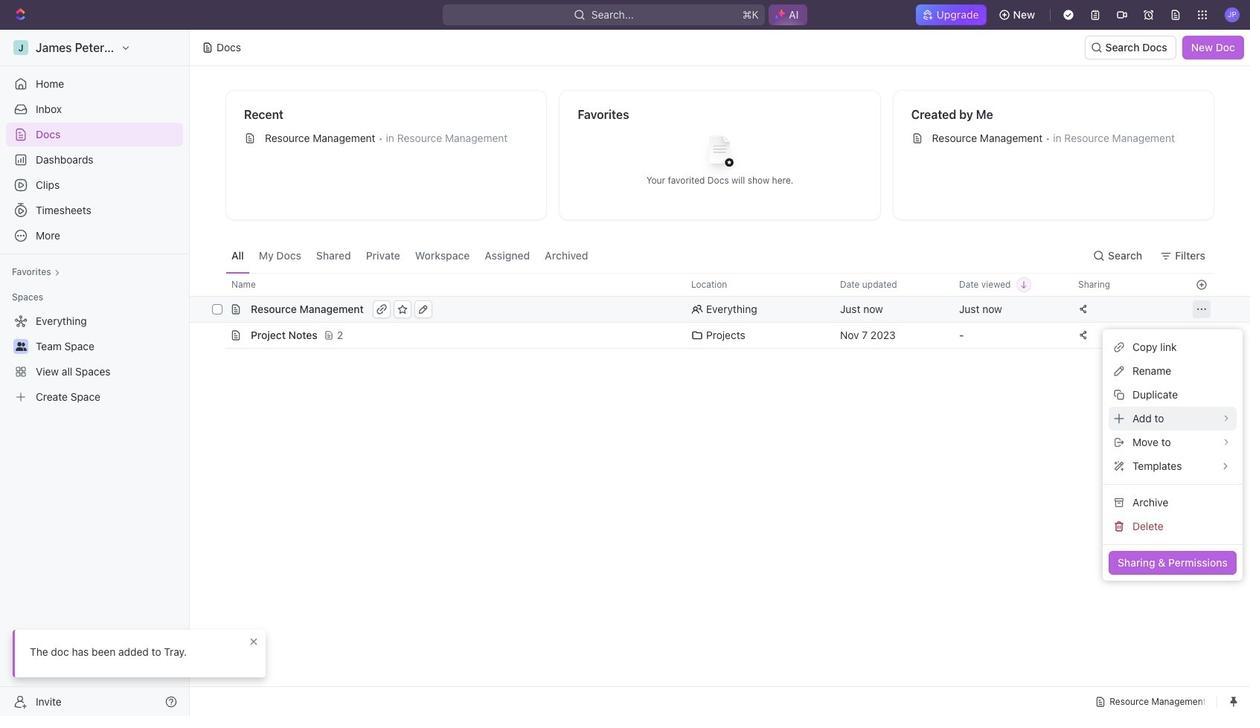 Task type: vqa. For each thing, say whether or not it's contained in the screenshot.
the rightmost Add
no



Task type: locate. For each thing, give the bounding box(es) containing it.
column header
[[209, 273, 226, 297]]

table
[[190, 273, 1250, 349]]

tree
[[6, 310, 183, 409]]

tab list
[[226, 238, 594, 273]]

row
[[209, 273, 1215, 297], [190, 296, 1250, 323], [209, 322, 1215, 349]]

no favorited docs image
[[690, 124, 750, 183]]

cell
[[209, 323, 226, 348]]



Task type: describe. For each thing, give the bounding box(es) containing it.
sidebar navigation
[[0, 30, 190, 717]]

tree inside sidebar navigation
[[6, 310, 183, 409]]



